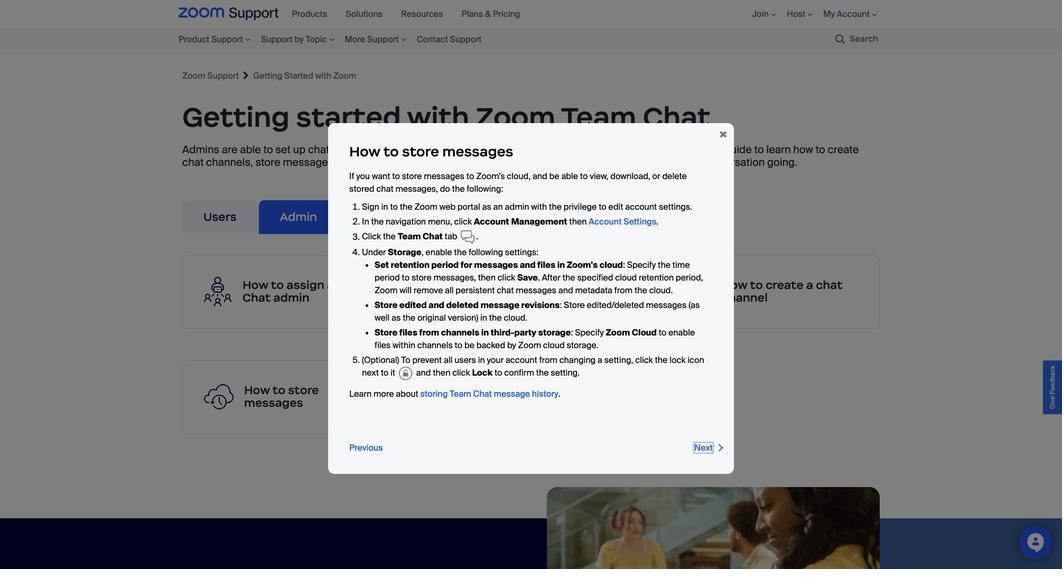 Task type: locate. For each thing, give the bounding box(es) containing it.
0 horizontal spatial from
[[419, 327, 439, 338]]

retention
[[391, 260, 430, 271], [639, 272, 674, 283]]

icon
[[688, 355, 704, 366]]

or
[[652, 171, 660, 182]]

2 horizontal spatial :
[[623, 260, 625, 271]]

retention down time
[[639, 272, 674, 283]]

zoom inside to enable files within channels to be backed by zoom cloud storage.
[[518, 340, 541, 351]]

cloud up the specified
[[600, 260, 623, 271]]

. up following
[[476, 231, 478, 242]]

click down portal
[[454, 216, 472, 227]]

2 vertical spatial cloud
[[543, 340, 565, 351]]

specify
[[627, 260, 656, 271], [575, 327, 604, 338]]

zoom inside . after the specified cloud retention period, zoom will remove all persistent chat messages and metadata from the cloud.
[[375, 285, 398, 296]]

0 vertical spatial store
[[402, 143, 439, 160]]

set retention period for messages and files in zoom's cloud
[[375, 260, 623, 271]]

0 vertical spatial specify
[[627, 260, 656, 271]]

0 horizontal spatial files
[[375, 340, 391, 351]]

store down well
[[375, 327, 398, 338]]

2 horizontal spatial from
[[615, 285, 633, 296]]

retention down storage
[[391, 260, 430, 271]]

messages down save
[[516, 285, 557, 296]]

be
[[549, 171, 559, 182], [465, 340, 475, 351]]

to left it
[[381, 368, 389, 379]]

period down set
[[375, 272, 400, 283]]

then inside sign in to the zoom web portal as an admin with the privilege to edit account settings. in the navigation menu, click account management then account settings .
[[569, 216, 587, 227]]

account
[[625, 201, 657, 213], [506, 355, 537, 366]]

0 horizontal spatial specify
[[575, 327, 604, 338]]

zoom left will
[[375, 285, 398, 296]]

an
[[493, 201, 503, 213]]

the up navigation
[[400, 201, 413, 213]]

and down after
[[559, 285, 573, 296]]

0 vertical spatial chat
[[423, 231, 443, 242]]

by
[[507, 340, 516, 351]]

enable inside to enable files within channels to be backed by zoom cloud storage.
[[669, 327, 695, 338]]

. inside . after the specified cloud retention period, zoom will remove all persistent chat messages and metadata from the cloud.
[[538, 272, 540, 283]]

account inside (optional) to prevent all users in your account from changing a setting, click the lock icon next to it
[[506, 355, 537, 366]]

(optional)
[[362, 355, 399, 366]]

0 vertical spatial cloud.
[[649, 285, 673, 296]]

party
[[514, 327, 536, 338]]

to left edit
[[599, 201, 607, 213]]

specified
[[577, 272, 613, 283]]

2 vertical spatial from
[[539, 355, 558, 366]]

1 vertical spatial :
[[560, 300, 562, 311]]

account
[[474, 216, 509, 227], [589, 216, 622, 227]]

2 vertical spatial files
[[375, 340, 391, 351]]

0 vertical spatial chat
[[376, 184, 394, 195]]

then
[[569, 216, 587, 227], [478, 272, 496, 283], [433, 368, 450, 379]]

: inside : specify the time period to store messages, then click
[[623, 260, 625, 271]]

the
[[452, 184, 465, 195], [400, 201, 413, 213], [549, 201, 562, 213], [371, 216, 384, 227], [383, 231, 396, 242], [454, 247, 467, 258], [658, 260, 671, 271], [563, 272, 575, 283], [635, 285, 647, 296], [403, 312, 415, 324], [489, 312, 502, 324], [655, 355, 668, 366], [536, 368, 549, 379]]

channels
[[441, 327, 480, 338], [417, 340, 453, 351]]

then down privilege
[[569, 216, 587, 227]]

specify left time
[[627, 260, 656, 271]]

and right cloud,
[[533, 171, 547, 182]]

learn more about storing team chat message history .
[[349, 389, 561, 400]]

original
[[417, 312, 446, 324]]

in inside the : store edited/deleted messages (as well as the original version) in the cloud.
[[480, 312, 487, 324]]

cloud down storage
[[543, 340, 565, 351]]

store up well
[[375, 300, 398, 311]]

the up history
[[536, 368, 549, 379]]

1 vertical spatial files
[[399, 327, 418, 338]]

0 vertical spatial enable
[[426, 247, 452, 258]]

0 horizontal spatial then
[[433, 368, 450, 379]]

0 vertical spatial then
[[569, 216, 587, 227]]

team
[[398, 231, 421, 242], [450, 389, 471, 400]]

remove
[[414, 285, 443, 296]]

as inside sign in to the zoom web portal as an admin with the privilege to edit account settings. in the navigation menu, click account management then account settings .
[[482, 201, 491, 213]]

0 horizontal spatial :
[[560, 300, 562, 311]]

0 vertical spatial be
[[549, 171, 559, 182]]

prevent
[[412, 355, 442, 366]]

as right well
[[392, 312, 401, 324]]

team down navigation
[[398, 231, 421, 242]]

and up original
[[429, 300, 444, 311]]

from up setting.
[[539, 355, 558, 366]]

period
[[431, 260, 459, 271], [375, 272, 400, 283]]

: store edited/deleted messages (as well as the original version) in the cloud.
[[375, 300, 700, 324]]

0 vertical spatial messages,
[[396, 184, 438, 195]]

and inside if you want to store messages to zoom's cloud, and be able to view, download, or delete stored chat messages, do the following:
[[533, 171, 547, 182]]

the left lock
[[655, 355, 668, 366]]

chat
[[423, 231, 443, 242], [473, 389, 492, 400]]

1 horizontal spatial chat
[[473, 389, 492, 400]]

files up (optional) at the bottom of page
[[375, 340, 391, 351]]

0 horizontal spatial enable
[[426, 247, 452, 258]]

a
[[598, 355, 602, 366]]

to up navigation
[[390, 201, 398, 213]]

0 vertical spatial as
[[482, 201, 491, 213]]

messages inside the : store edited/deleted messages (as well as the original version) in the cloud.
[[646, 300, 687, 311]]

0 vertical spatial from
[[615, 285, 633, 296]]

files up after
[[538, 260, 556, 271]]

store inside the : store edited/deleted messages (as well as the original version) in the cloud.
[[564, 300, 585, 311]]

0 horizontal spatial retention
[[391, 260, 430, 271]]

period down under storage , enable the following settings:
[[431, 260, 459, 271]]

messages, inside if you want to store messages to zoom's cloud, and be able to view, download, or delete stored chat messages, do the following:
[[396, 184, 438, 195]]

store inside : specify the time period to store messages, then click
[[412, 272, 432, 283]]

messages
[[442, 143, 513, 160], [424, 171, 465, 182], [474, 260, 518, 271], [516, 285, 557, 296], [646, 300, 687, 311]]

all
[[445, 285, 454, 296], [444, 355, 453, 366]]

messages up do
[[424, 171, 465, 182]]

from
[[615, 285, 633, 296], [419, 327, 439, 338], [539, 355, 558, 366]]

click down set retention period for messages and files in zoom's cloud
[[498, 272, 515, 283]]

cloud. down time
[[649, 285, 673, 296]]

files up within
[[399, 327, 418, 338]]

next
[[362, 368, 379, 379]]

cloud
[[600, 260, 623, 271], [615, 272, 637, 283], [543, 340, 565, 351]]

1 horizontal spatial chat
[[497, 285, 514, 296]]

view,
[[590, 171, 609, 182]]

click right setting,
[[635, 355, 653, 366]]

0 vertical spatial all
[[445, 285, 454, 296]]

1 horizontal spatial enable
[[669, 327, 695, 338]]

account up the confirm
[[506, 355, 537, 366]]

channels down version)
[[441, 327, 480, 338]]

to enable files within channels to be backed by zoom cloud storage.
[[375, 327, 695, 351]]

want
[[372, 171, 390, 182]]

able
[[561, 171, 578, 182]]

lock
[[670, 355, 686, 366]]

0 horizontal spatial team
[[398, 231, 421, 242]]

account down an
[[474, 216, 509, 227]]

in inside (optional) to prevent all users in your account from changing a setting, click the lock icon next to it
[[478, 355, 485, 366]]

click
[[362, 231, 381, 242]]

zoom up menu,
[[415, 201, 438, 213]]

2 account from the left
[[589, 216, 622, 227]]

2 vertical spatial store
[[412, 272, 432, 283]]

0 vertical spatial period
[[431, 260, 459, 271]]

from up edited/deleted
[[615, 285, 633, 296]]

lock
[[472, 368, 493, 379]]

1 vertical spatial retention
[[639, 272, 674, 283]]

well
[[375, 312, 390, 324]]

1 vertical spatial as
[[392, 312, 401, 324]]

cloud. inside . after the specified cloud retention period, zoom will remove all persistent chat messages and metadata from the cloud.
[[649, 285, 673, 296]]

navigation
[[386, 216, 426, 227]]

account inside sign in to the zoom web portal as an admin with the privilege to edit account settings. in the navigation menu, click account management then account settings .
[[625, 201, 657, 213]]

0 horizontal spatial as
[[392, 312, 401, 324]]

be inside if you want to store messages to zoom's cloud, and be able to view, download, or delete stored chat messages, do the following:
[[549, 171, 559, 182]]

0 vertical spatial account
[[625, 201, 657, 213]]

account up settings
[[625, 201, 657, 213]]

the inside if you want to store messages to zoom's cloud, and be able to view, download, or delete stored chat messages, do the following:
[[452, 184, 465, 195]]

1 vertical spatial channels
[[417, 340, 453, 351]]

0 horizontal spatial cloud.
[[504, 312, 528, 324]]

the up edited/deleted
[[635, 285, 647, 296]]

storing team chat message history link
[[420, 389, 558, 400]]

enable
[[426, 247, 452, 258], [669, 327, 695, 338]]

. down or
[[656, 216, 659, 227]]

the left time
[[658, 260, 671, 271]]

all left 'users'
[[444, 355, 453, 366]]

1 horizontal spatial retention
[[639, 272, 674, 283]]

to right how
[[383, 143, 399, 160]]

as inside the : store edited/deleted messages (as well as the original version) in the cloud.
[[392, 312, 401, 324]]

: up storage.
[[571, 327, 573, 338]]

messages, left do
[[396, 184, 438, 195]]

in right sign
[[381, 201, 388, 213]]

then up persistent
[[478, 272, 496, 283]]

team right storing
[[450, 389, 471, 400]]

0 horizontal spatial chat
[[423, 231, 443, 242]]

1 vertical spatial all
[[444, 355, 453, 366]]

to right 'cloud'
[[659, 327, 667, 338]]

1 vertical spatial from
[[419, 327, 439, 338]]

0 horizontal spatial period
[[375, 272, 400, 283]]

set
[[375, 260, 389, 271]]

messages, inside : specify the time period to store messages, then click
[[434, 272, 476, 283]]

be left able
[[549, 171, 559, 182]]

0 horizontal spatial account
[[474, 216, 509, 227]]

cloud,
[[507, 171, 531, 182]]

from down original
[[419, 327, 439, 338]]

in right version)
[[480, 312, 487, 324]]

as
[[482, 201, 491, 213], [392, 312, 401, 324]]

1 account from the left
[[474, 216, 509, 227]]

tab
[[445, 231, 457, 242]]

: up edited/deleted
[[623, 260, 625, 271]]

1 vertical spatial then
[[478, 272, 496, 283]]

2 vertical spatial then
[[433, 368, 450, 379]]

2 horizontal spatial files
[[538, 260, 556, 271]]

1 horizontal spatial cloud.
[[649, 285, 673, 296]]

1 horizontal spatial from
[[539, 355, 558, 366]]

messages up zoom's
[[442, 143, 513, 160]]

store for store files from channels in third-party storage : specify zoom cloud
[[375, 327, 398, 338]]

. left after
[[538, 272, 540, 283]]

0 horizontal spatial be
[[465, 340, 475, 351]]

1 vertical spatial store
[[402, 171, 422, 182]]

cloud.
[[649, 285, 673, 296], [504, 312, 528, 324]]

account down edit
[[589, 216, 622, 227]]

stored
[[349, 184, 374, 195]]

1 vertical spatial messages,
[[434, 272, 476, 283]]

messages,
[[396, 184, 438, 195], [434, 272, 476, 283]]

message
[[481, 300, 520, 311], [494, 389, 530, 400]]

1 horizontal spatial :
[[571, 327, 573, 338]]

to
[[383, 143, 399, 160], [392, 171, 400, 182], [467, 171, 474, 182], [580, 171, 588, 182], [390, 201, 398, 213], [599, 201, 607, 213], [402, 272, 410, 283], [659, 327, 667, 338], [455, 340, 463, 351], [381, 368, 389, 379], [495, 368, 502, 379]]

1 horizontal spatial team
[[450, 389, 471, 400]]

store down metadata
[[564, 300, 585, 311]]

messages inside . after the specified cloud retention period, zoom will remove all persistent chat messages and metadata from the cloud.
[[516, 285, 557, 296]]

cloud. up store files from channels in third-party storage : specify zoom cloud
[[504, 312, 528, 324]]

1 vertical spatial account
[[506, 355, 537, 366]]

specify inside : specify the time period to store messages, then click
[[627, 260, 656, 271]]

then down prevent
[[433, 368, 450, 379]]

your
[[487, 355, 504, 366]]

1 horizontal spatial account
[[625, 201, 657, 213]]

1 vertical spatial cloud
[[615, 272, 637, 283]]

how to store messages
[[349, 143, 513, 160]]

previous
[[349, 442, 383, 454]]

zoom
[[415, 201, 438, 213], [375, 285, 398, 296], [606, 327, 630, 338], [518, 340, 541, 351]]

settings:
[[505, 247, 539, 258]]

third-
[[491, 327, 514, 338]]

1 horizontal spatial be
[[549, 171, 559, 182]]

store
[[375, 300, 398, 311], [564, 300, 585, 311], [375, 327, 398, 338]]

to up 'users'
[[455, 340, 463, 351]]

0 vertical spatial cloud
[[600, 260, 623, 271]]

1 vertical spatial team
[[450, 389, 471, 400]]

privilege
[[564, 201, 597, 213]]

1 horizontal spatial as
[[482, 201, 491, 213]]

,
[[422, 247, 424, 258]]

the right do
[[452, 184, 465, 195]]

. inside sign in to the zoom web portal as an admin with the privilege to edit account settings. in the navigation menu, click account management then account settings .
[[656, 216, 659, 227]]

: inside the : store edited/deleted messages (as well as the original version) in the cloud.
[[560, 300, 562, 311]]

0 horizontal spatial account
[[506, 355, 537, 366]]

files
[[538, 260, 556, 271], [399, 327, 418, 338], [375, 340, 391, 351]]

chat down want
[[376, 184, 394, 195]]

channels inside to enable files within channels to be backed by zoom cloud storage.
[[417, 340, 453, 351]]

enable right , on the left top of the page
[[426, 247, 452, 258]]

:
[[623, 260, 625, 271], [560, 300, 562, 311], [571, 327, 573, 338]]

1 vertical spatial enable
[[669, 327, 695, 338]]

chat down lock
[[473, 389, 492, 400]]

chat down set retention period for messages and files in zoom's cloud
[[497, 285, 514, 296]]

specify up storage.
[[575, 327, 604, 338]]

be inside to enable files within channels to be backed by zoom cloud storage.
[[465, 340, 475, 351]]

chat down menu,
[[423, 231, 443, 242]]

to up will
[[402, 272, 410, 283]]

: up storage
[[560, 300, 562, 311]]

messages, down for
[[434, 272, 476, 283]]

files inside to enable files within channels to be backed by zoom cloud storage.
[[375, 340, 391, 351]]

enable up lock
[[669, 327, 695, 338]]

messages left '(as'
[[646, 300, 687, 311]]

2 horizontal spatial then
[[569, 216, 587, 227]]

in up lock
[[478, 355, 485, 366]]

the down edited
[[403, 312, 415, 324]]

0 horizontal spatial chat
[[376, 184, 394, 195]]

1 vertical spatial period
[[375, 272, 400, 283]]

in up after
[[557, 260, 565, 271]]

0 vertical spatial :
[[623, 260, 625, 271]]

be up 'users'
[[465, 340, 475, 351]]

1 vertical spatial cloud.
[[504, 312, 528, 324]]

1 horizontal spatial then
[[478, 272, 496, 283]]

message up third-
[[481, 300, 520, 311]]

1 horizontal spatial specify
[[627, 260, 656, 271]]

1 vertical spatial chat
[[497, 285, 514, 296]]

in
[[381, 201, 388, 213], [557, 260, 565, 271], [480, 312, 487, 324], [481, 327, 489, 338], [478, 355, 485, 366]]

to inside (optional) to prevent all users in your account from changing a setting, click the lock icon next to it
[[381, 368, 389, 379]]

cloud inside . after the specified cloud retention period, zoom will remove all persistent chat messages and metadata from the cloud.
[[615, 272, 637, 283]]

deleted
[[446, 300, 479, 311]]

management
[[511, 216, 567, 227]]

2 vertical spatial :
[[571, 327, 573, 338]]

the right "with"
[[549, 201, 562, 213]]

all up deleted
[[445, 285, 454, 296]]

1 vertical spatial be
[[465, 340, 475, 351]]

messages down following
[[474, 260, 518, 271]]

cloud up edited/deleted
[[615, 272, 637, 283]]

as left an
[[482, 201, 491, 213]]

cloud. inside the : store edited/deleted messages (as well as the original version) in the cloud.
[[504, 312, 528, 324]]

following
[[469, 247, 503, 258]]

zoom down party
[[518, 340, 541, 351]]

persistent
[[456, 285, 495, 296]]

from inside (optional) to prevent all users in your account from changing a setting, click the lock icon next to it
[[539, 355, 558, 366]]

message down the confirm
[[494, 389, 530, 400]]

1 horizontal spatial account
[[589, 216, 622, 227]]



Task type: describe. For each thing, give the bounding box(es) containing it.
(optional) to prevent all users in your account from changing a setting, click the lock icon next to it
[[362, 355, 704, 379]]

previous link
[[349, 442, 383, 454]]

0 vertical spatial message
[[481, 300, 520, 311]]

zoom's
[[476, 171, 505, 182]]

. down setting.
[[558, 389, 561, 400]]

download,
[[611, 171, 650, 182]]

following:
[[467, 184, 503, 195]]

after
[[542, 272, 561, 283]]

time
[[673, 260, 690, 271]]

save
[[517, 272, 538, 283]]

: for set retention period for messages and files in zoom's cloud
[[623, 260, 625, 271]]

under storage , enable the following settings:
[[362, 247, 539, 258]]

to up following:
[[467, 171, 474, 182]]

store edited and deleted message revisions
[[375, 300, 560, 311]]

in up backed
[[481, 327, 489, 338]]

to down your
[[495, 368, 502, 379]]

1 horizontal spatial files
[[399, 327, 418, 338]]

chat inside . after the specified cloud retention period, zoom will remove all persistent chat messages and metadata from the cloud.
[[497, 285, 514, 296]]

period,
[[676, 272, 703, 283]]

with
[[531, 201, 547, 213]]

1 vertical spatial specify
[[575, 327, 604, 338]]

edited
[[399, 300, 427, 311]]

the up third-
[[489, 312, 502, 324]]

web
[[440, 201, 456, 213]]

0 vertical spatial retention
[[391, 260, 430, 271]]

edit
[[609, 201, 623, 213]]

next link
[[695, 442, 713, 454]]

sign in to the zoom web portal as an admin with the privilege to edit account settings. in the navigation menu, click account management then account settings .
[[362, 201, 692, 227]]

settings.
[[659, 201, 692, 213]]

. after the specified cloud retention period, zoom will remove all persistent chat messages and metadata from the cloud.
[[375, 272, 703, 296]]

click the team chat tab
[[362, 231, 459, 242]]

period inside : specify the time period to store messages, then click
[[375, 272, 400, 283]]

all inside (optional) to prevent all users in your account from changing a setting, click the lock icon next to it
[[444, 355, 453, 366]]

portal
[[458, 201, 480, 213]]

to right want
[[392, 171, 400, 182]]

zoom's
[[567, 260, 598, 271]]

1 horizontal spatial period
[[431, 260, 459, 271]]

sign
[[362, 201, 379, 213]]

from inside . after the specified cloud retention period, zoom will remove all persistent chat messages and metadata from the cloud.
[[615, 285, 633, 296]]

to
[[401, 355, 410, 366]]

all inside . after the specified cloud retention period, zoom will remove all persistent chat messages and metadata from the cloud.
[[445, 285, 454, 296]]

it
[[391, 368, 395, 379]]

in
[[362, 216, 369, 227]]

store files from channels in third-party storage : specify zoom cloud
[[375, 327, 657, 338]]

1 vertical spatial chat
[[473, 389, 492, 400]]

if you want to store messages to zoom's cloud, and be able to view, download, or delete stored chat messages, do the following:
[[349, 171, 687, 195]]

users
[[455, 355, 476, 366]]

metadata
[[575, 285, 613, 296]]

the inside : specify the time period to store messages, then click
[[658, 260, 671, 271]]

1 vertical spatial message
[[494, 389, 530, 400]]

account settings link
[[589, 216, 656, 227]]

within
[[393, 340, 415, 351]]

more
[[374, 389, 394, 400]]

learn
[[349, 389, 372, 400]]

confirm
[[504, 368, 534, 379]]

do
[[440, 184, 450, 195]]

storage
[[388, 247, 422, 258]]

and up save
[[520, 260, 536, 271]]

storage
[[538, 327, 571, 338]]

if
[[349, 171, 354, 182]]

next
[[695, 442, 713, 454]]

to right able
[[580, 171, 588, 182]]

setting.
[[551, 368, 580, 379]]

menu,
[[428, 216, 452, 227]]

and inside . after the specified cloud retention period, zoom will remove all persistent chat messages and metadata from the cloud.
[[559, 285, 573, 296]]

the right in at the left
[[371, 216, 384, 227]]

the up for
[[454, 247, 467, 258]]

you
[[356, 171, 370, 182]]

and down prevent
[[416, 368, 431, 379]]

retention inside . after the specified cloud retention period, zoom will remove all persistent chat messages and metadata from the cloud.
[[639, 272, 674, 283]]

the right click at top left
[[383, 231, 396, 242]]

0 vertical spatial files
[[538, 260, 556, 271]]

messages inside if you want to store messages to zoom's cloud, and be able to view, download, or delete stored chat messages, do the following:
[[424, 171, 465, 182]]

storing
[[420, 389, 448, 400]]

: for store edited and deleted message revisions
[[560, 300, 562, 311]]

the inside (optional) to prevent all users in your account from changing a setting, click the lock icon next to it
[[655, 355, 668, 366]]

click inside sign in to the zoom web portal as an admin with the privilege to edit account settings. in the navigation menu, click account management then account settings .
[[454, 216, 472, 227]]

history
[[532, 389, 558, 400]]

to inside : specify the time period to store messages, then click
[[402, 272, 410, 283]]

version)
[[448, 312, 478, 324]]

store for store edited and deleted message revisions
[[375, 300, 398, 311]]

for
[[461, 260, 472, 271]]

0 vertical spatial team
[[398, 231, 421, 242]]

cloud
[[632, 327, 657, 338]]

how
[[349, 143, 380, 160]]

admin
[[505, 201, 529, 213]]

chat with bot image
[[1026, 533, 1045, 555]]

delete
[[662, 171, 687, 182]]

will
[[400, 285, 412, 296]]

zoom inside sign in to the zoom web portal as an admin with the privilege to edit account settings. in the navigation menu, click account management then account settings .
[[415, 201, 438, 213]]

revisions
[[521, 300, 560, 311]]

the right after
[[563, 272, 575, 283]]

about
[[396, 389, 418, 400]]

(as
[[689, 300, 700, 311]]

zoom left 'cloud'
[[606, 327, 630, 338]]

: specify the time period to store messages, then click
[[375, 260, 690, 283]]

store inside if you want to store messages to zoom's cloud, and be able to view, download, or delete stored chat messages, do the following:
[[402, 171, 422, 182]]

changing
[[560, 355, 596, 366]]

click inside : specify the time period to store messages, then click
[[498, 272, 515, 283]]

click down 'users'
[[452, 368, 470, 379]]

chat inside if you want to store messages to zoom's cloud, and be able to view, download, or delete stored chat messages, do the following:
[[376, 184, 394, 195]]

in inside sign in to the zoom web portal as an admin with the privilege to edit account settings. in the navigation menu, click account management then account settings .
[[381, 201, 388, 213]]

then inside : specify the time period to store messages, then click
[[478, 272, 496, 283]]

under
[[362, 247, 386, 258]]

backed
[[477, 340, 505, 351]]

cloud inside to enable files within channels to be backed by zoom cloud storage.
[[543, 340, 565, 351]]

and then click lock to confirm the setting.
[[414, 368, 580, 379]]

storage.
[[567, 340, 598, 351]]

0 vertical spatial channels
[[441, 327, 480, 338]]

settings
[[624, 216, 656, 227]]

setting,
[[604, 355, 633, 366]]

click inside (optional) to prevent all users in your account from changing a setting, click the lock icon next to it
[[635, 355, 653, 366]]

edited/deleted
[[587, 300, 644, 311]]



Task type: vqa. For each thing, say whether or not it's contained in the screenshot.
ABLE
yes



